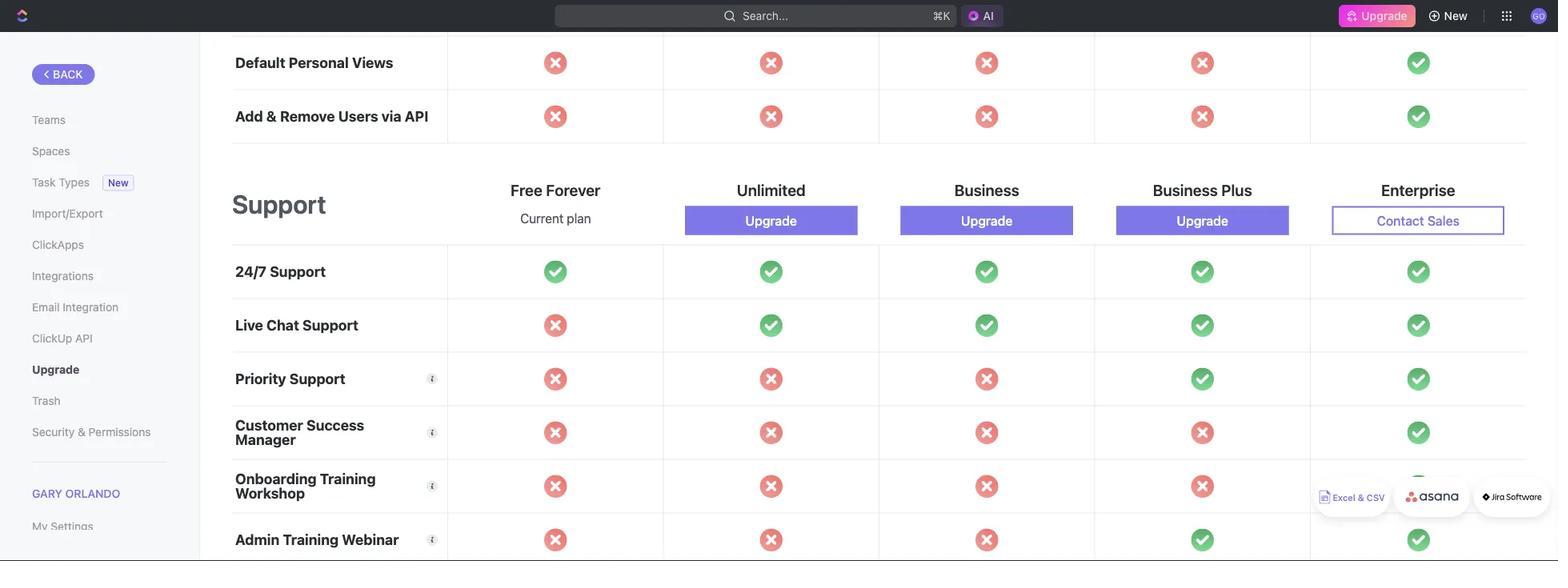 Task type: describe. For each thing, give the bounding box(es) containing it.
personal
[[289, 55, 349, 72]]

⌘k
[[933, 9, 950, 22]]

import/export link
[[32, 200, 167, 227]]

users
[[338, 108, 378, 125]]

workshop
[[235, 485, 305, 502]]

onboarding training workshop
[[235, 471, 376, 502]]

upgrade for unlimited
[[746, 213, 797, 229]]

business plus
[[1153, 181, 1253, 200]]

training for onboarding
[[320, 471, 376, 488]]

upgrade button for business
[[901, 207, 1074, 235]]

trash link
[[32, 387, 167, 415]]

priority support
[[235, 371, 346, 388]]

enterprise
[[1382, 181, 1456, 200]]

support right 24/7
[[270, 263, 326, 281]]

spaces link
[[32, 138, 167, 165]]

contact sales
[[1377, 213, 1460, 229]]

default
[[235, 55, 285, 72]]

teams
[[32, 113, 66, 126]]

teams link
[[32, 106, 167, 134]]

business for business plus
[[1153, 181, 1218, 200]]

upgrade button for unlimited
[[685, 207, 858, 235]]

live
[[235, 317, 263, 334]]

csv
[[1367, 493, 1385, 503]]

& for security
[[78, 425, 85, 439]]

security
[[32, 425, 75, 439]]

chat
[[267, 317, 299, 334]]

sales
[[1428, 213, 1460, 229]]

priority
[[235, 371, 286, 388]]

ai
[[983, 9, 994, 22]]

email integration link
[[32, 294, 167, 321]]

import/export
[[32, 207, 103, 220]]

training for admin
[[283, 532, 339, 549]]

clickapps link
[[32, 231, 167, 259]]

search...
[[743, 9, 788, 22]]

ai button
[[961, 5, 1004, 27]]

email integration
[[32, 301, 119, 314]]

& for excel
[[1358, 493, 1365, 503]]

current
[[520, 211, 564, 226]]

new button
[[1422, 3, 1478, 29]]

1 vertical spatial upgrade link
[[32, 356, 167, 383]]

security & permissions
[[32, 425, 151, 439]]

excel
[[1333, 493, 1356, 503]]

clickup api link
[[32, 325, 167, 352]]

manager
[[235, 432, 296, 449]]

back
[[53, 68, 83, 81]]

24/7 support
[[235, 263, 326, 281]]

1 vertical spatial api
[[75, 332, 93, 345]]

customer success manager
[[235, 417, 364, 449]]

go button
[[1527, 3, 1552, 29]]

via
[[382, 108, 402, 125]]

my
[[32, 520, 48, 533]]

trash
[[32, 394, 61, 407]]

admin
[[235, 532, 280, 549]]

orlando
[[65, 487, 120, 500]]

spaces
[[32, 144, 70, 158]]

task
[[32, 176, 56, 189]]

new inside button
[[1445, 9, 1468, 22]]

free forever
[[511, 181, 601, 200]]



Task type: locate. For each thing, give the bounding box(es) containing it.
plan
[[567, 211, 591, 226]]

api right the clickup
[[75, 332, 93, 345]]

webinar
[[342, 532, 399, 549]]

my settings link
[[32, 513, 167, 541]]

task types
[[32, 176, 90, 189]]

2 business from the left
[[1153, 181, 1218, 200]]

upgrade link
[[1340, 5, 1416, 27], [32, 356, 167, 383]]

0 vertical spatial training
[[320, 471, 376, 488]]

2 upgrade button from the left
[[901, 207, 1074, 235]]

1 horizontal spatial upgrade button
[[901, 207, 1074, 235]]

24/7
[[235, 263, 267, 281]]

email
[[32, 301, 60, 314]]

check image
[[1408, 106, 1430, 128], [544, 261, 567, 284], [1408, 261, 1430, 284], [976, 314, 999, 337], [1192, 368, 1214, 391], [1408, 422, 1430, 445]]

upgrade
[[1362, 9, 1408, 22], [746, 213, 797, 229], [961, 213, 1013, 229], [1177, 213, 1229, 229], [32, 363, 80, 376]]

api right the via
[[405, 108, 429, 125]]

settings
[[51, 520, 93, 533]]

support up "success"
[[290, 371, 346, 388]]

my settings
[[32, 520, 93, 533]]

2 horizontal spatial &
[[1358, 493, 1365, 503]]

live chat support
[[235, 317, 359, 334]]

&
[[266, 108, 277, 125], [78, 425, 85, 439], [1358, 493, 1365, 503]]

integrations
[[32, 269, 94, 283]]

api
[[405, 108, 429, 125], [75, 332, 93, 345]]

0 horizontal spatial api
[[75, 332, 93, 345]]

remove
[[280, 108, 335, 125]]

security & permissions link
[[32, 419, 167, 446]]

business
[[955, 181, 1020, 200], [1153, 181, 1218, 200]]

1 upgrade button from the left
[[685, 207, 858, 235]]

0 horizontal spatial new
[[108, 177, 129, 189]]

admin training webinar
[[235, 532, 399, 549]]

& right security on the left bottom of page
[[78, 425, 85, 439]]

upgrade link up trash link
[[32, 356, 167, 383]]

onboarding
[[235, 471, 317, 488]]

1 vertical spatial &
[[78, 425, 85, 439]]

1 horizontal spatial &
[[266, 108, 277, 125]]

success
[[307, 417, 364, 434]]

integrations link
[[32, 263, 167, 290]]

support up 24/7 support
[[232, 189, 326, 219]]

training down "success"
[[320, 471, 376, 488]]

new
[[1445, 9, 1468, 22], [108, 177, 129, 189]]

1 horizontal spatial new
[[1445, 9, 1468, 22]]

clickapps
[[32, 238, 84, 251]]

permissions
[[89, 425, 151, 439]]

3 upgrade button from the left
[[1117, 207, 1289, 235]]

0 vertical spatial new
[[1445, 9, 1468, 22]]

0 horizontal spatial business
[[955, 181, 1020, 200]]

& left csv
[[1358, 493, 1365, 503]]

0 vertical spatial api
[[405, 108, 429, 125]]

forever
[[546, 181, 601, 200]]

2 horizontal spatial upgrade button
[[1117, 207, 1289, 235]]

check image
[[1408, 52, 1430, 75], [760, 261, 783, 284], [976, 261, 999, 284], [1192, 261, 1214, 284], [760, 314, 783, 337], [1192, 314, 1214, 337], [1408, 314, 1430, 337], [1408, 368, 1430, 391], [1408, 475, 1430, 498], [1192, 529, 1214, 552], [1408, 529, 1430, 552]]

1 horizontal spatial business
[[1153, 181, 1218, 200]]

contact sales button
[[1332, 207, 1505, 235]]

0 vertical spatial &
[[266, 108, 277, 125]]

gary
[[32, 487, 62, 500]]

0 horizontal spatial &
[[78, 425, 85, 439]]

add
[[235, 108, 263, 125]]

support
[[232, 189, 326, 219], [270, 263, 326, 281], [303, 317, 359, 334], [290, 371, 346, 388]]

& right add
[[266, 108, 277, 125]]

0 horizontal spatial upgrade button
[[685, 207, 858, 235]]

2 vertical spatial &
[[1358, 493, 1365, 503]]

excel & csv
[[1333, 493, 1385, 503]]

current plan
[[520, 211, 591, 226]]

upgrade button for business plus
[[1117, 207, 1289, 235]]

close image
[[544, 52, 567, 75], [760, 52, 783, 75], [976, 52, 999, 75], [1192, 52, 1214, 75], [976, 106, 999, 128], [1192, 106, 1214, 128], [760, 368, 783, 391], [1192, 422, 1214, 445], [760, 475, 783, 498], [544, 529, 567, 552], [760, 529, 783, 552]]

excel & csv link
[[1314, 477, 1391, 517]]

back link
[[32, 64, 95, 85]]

training inside onboarding training workshop
[[320, 471, 376, 488]]

add & remove users via api
[[235, 108, 429, 125]]

1 vertical spatial training
[[283, 532, 339, 549]]

1 vertical spatial new
[[108, 177, 129, 189]]

upgrade for business plus
[[1177, 213, 1229, 229]]

training right admin
[[283, 532, 339, 549]]

1 horizontal spatial upgrade link
[[1340, 5, 1416, 27]]

close image
[[544, 106, 567, 128], [760, 106, 783, 128], [544, 314, 567, 337], [544, 368, 567, 391], [976, 368, 999, 391], [544, 422, 567, 445], [760, 422, 783, 445], [976, 422, 999, 445], [544, 475, 567, 498], [976, 475, 999, 498], [1192, 475, 1214, 498], [976, 529, 999, 552]]

1 horizontal spatial api
[[405, 108, 429, 125]]

clickup
[[32, 332, 72, 345]]

training
[[320, 471, 376, 488], [283, 532, 339, 549]]

go
[[1533, 11, 1546, 20]]

integration
[[63, 301, 119, 314]]

upgrade button
[[685, 207, 858, 235], [901, 207, 1074, 235], [1117, 207, 1289, 235]]

plus
[[1222, 181, 1253, 200]]

support right chat on the bottom of the page
[[303, 317, 359, 334]]

1 business from the left
[[955, 181, 1020, 200]]

0 horizontal spatial upgrade link
[[32, 356, 167, 383]]

contact
[[1377, 213, 1425, 229]]

views
[[352, 55, 393, 72]]

free
[[511, 181, 543, 200]]

upgrade link left new button
[[1340, 5, 1416, 27]]

clickup api
[[32, 332, 93, 345]]

upgrade for business
[[961, 213, 1013, 229]]

& for add
[[266, 108, 277, 125]]

gary orlando
[[32, 487, 120, 500]]

default personal views
[[235, 55, 393, 72]]

0 vertical spatial upgrade link
[[1340, 5, 1416, 27]]

customer
[[235, 417, 303, 434]]

business for business
[[955, 181, 1020, 200]]

& inside "link"
[[1358, 493, 1365, 503]]

types
[[59, 176, 90, 189]]

unlimited
[[737, 181, 806, 200]]



Task type: vqa. For each thing, say whether or not it's contained in the screenshot.


